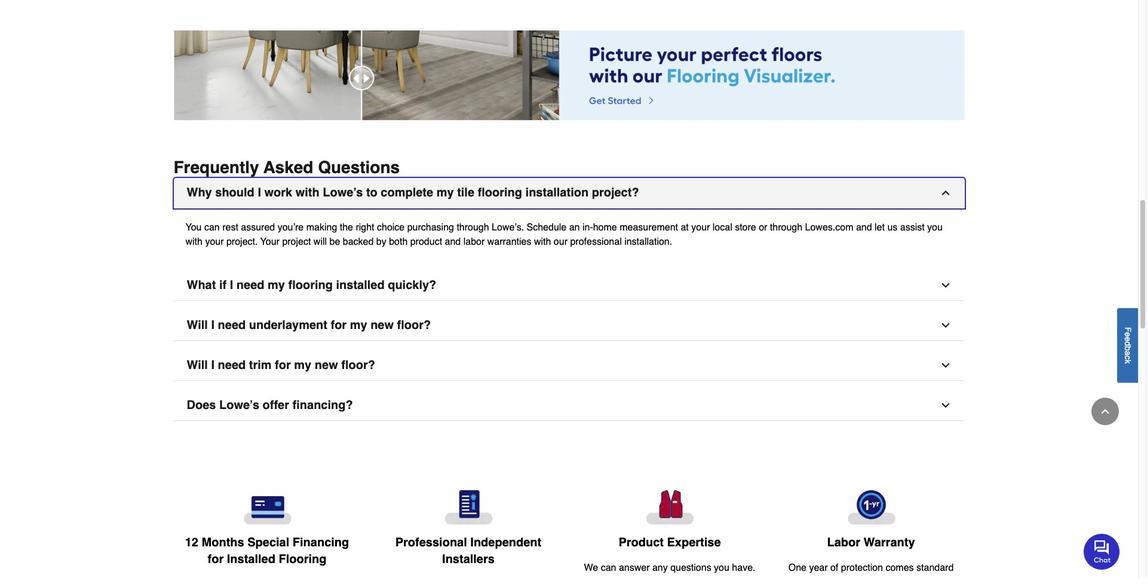 Task type: vqa. For each thing, say whether or not it's contained in the screenshot.
12 months special financing for installed flooring
yes



Task type: locate. For each thing, give the bounding box(es) containing it.
1 horizontal spatial can
[[601, 563, 616, 573]]

0 vertical spatial chevron down image
[[940, 279, 952, 291]]

my down will i need underlayment for my new floor?
[[294, 358, 311, 372]]

floor? down quickly?
[[397, 318, 431, 332]]

through up labor
[[457, 222, 489, 233]]

0 vertical spatial you
[[927, 222, 943, 233]]

if
[[219, 278, 227, 292]]

my
[[437, 186, 454, 199], [268, 278, 285, 292], [350, 318, 367, 332], [294, 358, 311, 372]]

3 chevron down image from the top
[[940, 400, 952, 411]]

2 will from the top
[[187, 358, 208, 372]]

2 through from the left
[[770, 222, 803, 233]]

f
[[1123, 327, 1133, 332]]

let
[[875, 222, 885, 233]]

for right the trim
[[275, 358, 291, 372]]

1 horizontal spatial installation.
[[857, 577, 905, 578]]

chat invite button image
[[1084, 533, 1120, 570]]

will
[[187, 318, 208, 332], [187, 358, 208, 372]]

0 vertical spatial your
[[691, 222, 710, 233]]

chevron down image inside what if i need my flooring installed quickly? button
[[940, 279, 952, 291]]

frequently asked questions
[[174, 158, 400, 177]]

my inside what if i need my flooring installed quickly? button
[[268, 278, 285, 292]]

need
[[237, 278, 264, 292], [218, 318, 246, 332], [218, 358, 246, 372]]

0 horizontal spatial floor?
[[341, 358, 375, 372]]

project.
[[226, 236, 258, 247]]

answer
[[619, 563, 650, 573]]

for down months
[[208, 553, 224, 566]]

1 will from the top
[[187, 318, 208, 332]]

will up does at the left of page
[[187, 358, 208, 372]]

1 vertical spatial will
[[187, 358, 208, 372]]

0 horizontal spatial for
[[208, 553, 224, 566]]

0 horizontal spatial new
[[315, 358, 338, 372]]

professional
[[570, 236, 622, 247]]

1 vertical spatial can
[[601, 563, 616, 573]]

and left labor
[[445, 236, 461, 247]]

have.
[[732, 563, 756, 573]]

installation. inside one year of protection comes standard with installation.
[[857, 577, 905, 578]]

12 months special financing for installed flooring
[[185, 536, 349, 566]]

0 vertical spatial floor?
[[397, 318, 431, 332]]

0 horizontal spatial through
[[457, 222, 489, 233]]

2 e from the top
[[1123, 337, 1133, 341]]

installation. down 'protection'
[[857, 577, 905, 578]]

measurement
[[620, 222, 678, 233]]

need right if
[[237, 278, 264, 292]]

2 chevron down image from the top
[[940, 319, 952, 331]]

does lowe's offer financing? button
[[174, 391, 965, 421]]

new up financing?
[[315, 358, 338, 372]]

i down what
[[211, 318, 215, 332]]

lowe's left offer
[[219, 398, 259, 412]]

special
[[248, 536, 289, 550]]

new for will i need underlayment for my new floor?
[[371, 318, 394, 332]]

new inside 'button'
[[371, 318, 394, 332]]

flooring up will i need underlayment for my new floor?
[[288, 278, 333, 292]]

assured
[[241, 222, 275, 233]]

need inside 'button'
[[218, 318, 246, 332]]

schedule
[[527, 222, 567, 233]]

1 vertical spatial for
[[275, 358, 291, 372]]

questions
[[671, 563, 711, 573]]

you
[[927, 222, 943, 233], [714, 563, 730, 573]]

can
[[204, 222, 220, 233], [601, 563, 616, 573]]

need for underlayment
[[218, 318, 246, 332]]

what
[[187, 278, 216, 292]]

for inside 'button'
[[331, 318, 347, 332]]

purchasing
[[407, 222, 454, 233]]

your right at
[[691, 222, 710, 233]]

0 vertical spatial flooring
[[478, 186, 522, 199]]

floor? inside button
[[341, 358, 375, 372]]

can right we on the right of page
[[601, 563, 616, 573]]

flooring
[[478, 186, 522, 199], [288, 278, 333, 292]]

1 horizontal spatial and
[[856, 222, 872, 233]]

you inside you can rest assured you're making the right choice purchasing through lowe's. schedule an in-home measurement at your local store or through lowes.com and let us assist you with your project. your project will be backed by both product and labor warranties with our professional installation.
[[927, 222, 943, 233]]

making
[[306, 222, 337, 233]]

at
[[681, 222, 689, 233]]

will i need underlayment for my new floor? button
[[174, 311, 965, 341]]

1 horizontal spatial floor?
[[397, 318, 431, 332]]

home
[[593, 222, 617, 233]]

for for financing
[[208, 553, 224, 566]]

0 vertical spatial installation.
[[625, 236, 672, 247]]

1 vertical spatial lowe's
[[219, 398, 259, 412]]

your down rest
[[205, 236, 224, 247]]

1 horizontal spatial you
[[927, 222, 943, 233]]

0 horizontal spatial you
[[714, 563, 730, 573]]

my inside the why should i work with lowe's to complete my tile flooring installation project? button
[[437, 186, 454, 199]]

through
[[457, 222, 489, 233], [770, 222, 803, 233]]

installation.
[[625, 236, 672, 247], [857, 577, 905, 578]]

my down the installed
[[350, 318, 367, 332]]

with right work in the top of the page
[[296, 186, 320, 199]]

chevron up image
[[940, 187, 952, 199], [1099, 406, 1111, 418]]

12
[[185, 536, 198, 550]]

will i need trim for my new floor? button
[[174, 351, 965, 381]]

with down of
[[837, 577, 854, 578]]

will i need underlayment for my new floor?
[[187, 318, 431, 332]]

one
[[789, 563, 807, 574]]

product
[[619, 536, 664, 550]]

labor warranty
[[827, 536, 915, 550]]

e up d
[[1123, 332, 1133, 337]]

quickly?
[[388, 278, 436, 292]]

expertise
[[667, 536, 721, 550]]

one year of protection comes standard with installation.
[[789, 563, 954, 578]]

will down what
[[187, 318, 208, 332]]

floor?
[[397, 318, 431, 332], [341, 358, 375, 372]]

and left let
[[856, 222, 872, 233]]

0 vertical spatial for
[[331, 318, 347, 332]]

both
[[389, 236, 408, 247]]

can left rest
[[204, 222, 220, 233]]

1 vertical spatial flooring
[[288, 278, 333, 292]]

will inside 'button'
[[187, 318, 208, 332]]

protection
[[841, 563, 883, 574]]

chevron up image inside the why should i work with lowe's to complete my tile flooring installation project? button
[[940, 187, 952, 199]]

1 vertical spatial you
[[714, 563, 730, 573]]

you left have.
[[714, 563, 730, 573]]

a dark blue credit card icon. image
[[176, 490, 358, 525]]

your
[[691, 222, 710, 233], [205, 236, 224, 247]]

new down the installed
[[371, 318, 394, 332]]

for inside button
[[275, 358, 291, 372]]

1 vertical spatial chevron up image
[[1099, 406, 1111, 418]]

with down schedule
[[534, 236, 551, 247]]

0 horizontal spatial installation.
[[625, 236, 672, 247]]

0 vertical spatial need
[[237, 278, 264, 292]]

1 chevron down image from the top
[[940, 279, 952, 291]]

and
[[856, 222, 872, 233], [445, 236, 461, 247]]

0 vertical spatial lowe's
[[323, 186, 363, 199]]

rest
[[222, 222, 238, 233]]

can for one year of protection comes standard with installation.
[[601, 563, 616, 573]]

0 horizontal spatial can
[[204, 222, 220, 233]]

0 vertical spatial will
[[187, 318, 208, 332]]

need down if
[[218, 318, 246, 332]]

warranties
[[487, 236, 532, 247]]

can inside you can rest assured you're making the right choice purchasing through lowe's. schedule an in-home measurement at your local store or through lowes.com and let us assist you with your project. your project will be backed by both product and labor warranties with our professional installation.
[[204, 222, 220, 233]]

work
[[264, 186, 292, 199]]

my left tile
[[437, 186, 454, 199]]

lowe's left to
[[323, 186, 363, 199]]

chevron down image inside will i need underlayment for my new floor? 'button'
[[940, 319, 952, 331]]

1 horizontal spatial lowe's
[[323, 186, 363, 199]]

i left work in the top of the page
[[258, 186, 261, 199]]

will inside button
[[187, 358, 208, 372]]

1 horizontal spatial new
[[371, 318, 394, 332]]

floor? up financing?
[[341, 358, 375, 372]]

0 horizontal spatial your
[[205, 236, 224, 247]]

chevron down image
[[940, 279, 952, 291], [940, 319, 952, 331], [940, 400, 952, 411]]

why
[[187, 186, 212, 199]]

e
[[1123, 332, 1133, 337], [1123, 337, 1133, 341]]

chevron up image inside scroll to top element
[[1099, 406, 1111, 418]]

1 vertical spatial need
[[218, 318, 246, 332]]

in-
[[583, 222, 593, 233]]

1 vertical spatial installation.
[[857, 577, 905, 578]]

for for trim
[[275, 358, 291, 372]]

floor? inside 'button'
[[397, 318, 431, 332]]

new inside button
[[315, 358, 338, 372]]

installation. down measurement
[[625, 236, 672, 247]]

0 vertical spatial can
[[204, 222, 220, 233]]

lowe's
[[323, 186, 363, 199], [219, 398, 259, 412]]

1 horizontal spatial chevron up image
[[1099, 406, 1111, 418]]

0 vertical spatial new
[[371, 318, 394, 332]]

or
[[759, 222, 767, 233]]

1 vertical spatial your
[[205, 236, 224, 247]]

you right assist
[[927, 222, 943, 233]]

through right or
[[770, 222, 803, 233]]

backed
[[343, 236, 374, 247]]

1 vertical spatial new
[[315, 358, 338, 372]]

project
[[282, 236, 311, 247]]

1 horizontal spatial for
[[275, 358, 291, 372]]

be
[[330, 236, 340, 247]]

offer
[[263, 398, 289, 412]]

1 horizontal spatial your
[[691, 222, 710, 233]]

2 vertical spatial for
[[208, 553, 224, 566]]

chevron down image
[[940, 360, 952, 371]]

2 vertical spatial chevron down image
[[940, 400, 952, 411]]

0 vertical spatial chevron up image
[[940, 187, 952, 199]]

b
[[1123, 346, 1133, 351]]

need left the trim
[[218, 358, 246, 372]]

product expertise
[[619, 536, 721, 550]]

2 horizontal spatial for
[[331, 318, 347, 332]]

1 vertical spatial chevron down image
[[940, 319, 952, 331]]

1 vertical spatial and
[[445, 236, 461, 247]]

0 horizontal spatial chevron up image
[[940, 187, 952, 199]]

for down the installed
[[331, 318, 347, 332]]

installation. inside you can rest assured you're making the right choice purchasing through lowe's. schedule an in-home measurement at your local store or through lowes.com and let us assist you with your project. your project will be backed by both product and labor warranties with our professional installation.
[[625, 236, 672, 247]]

chevron down image for quickly?
[[940, 279, 952, 291]]

2 vertical spatial need
[[218, 358, 246, 372]]

0 vertical spatial and
[[856, 222, 872, 233]]

i up does at the left of page
[[211, 358, 215, 372]]

1 vertical spatial floor?
[[341, 358, 375, 372]]

product
[[410, 236, 442, 247]]

0 horizontal spatial lowe's
[[219, 398, 259, 412]]

for inside 12 months special financing for installed flooring
[[208, 553, 224, 566]]

1 horizontal spatial through
[[770, 222, 803, 233]]

1 horizontal spatial flooring
[[478, 186, 522, 199]]

flooring right tile
[[478, 186, 522, 199]]

my up underlayment
[[268, 278, 285, 292]]

e up the "b"
[[1123, 337, 1133, 341]]



Task type: describe. For each thing, give the bounding box(es) containing it.
with inside button
[[296, 186, 320, 199]]

project?
[[592, 186, 639, 199]]

our
[[554, 236, 568, 247]]

installation
[[526, 186, 589, 199]]

lowe's inside button
[[323, 186, 363, 199]]

a lowe's red vest icon. image
[[579, 490, 761, 525]]

0 horizontal spatial flooring
[[288, 278, 333, 292]]

asked
[[263, 158, 313, 177]]

d
[[1123, 341, 1133, 346]]

a
[[1123, 351, 1133, 355]]

will
[[314, 236, 327, 247]]

does lowe's offer financing?
[[187, 398, 353, 412]]

with down you
[[186, 236, 203, 247]]

floor? for will i need trim for my new floor?
[[341, 358, 375, 372]]

by
[[376, 236, 386, 247]]

f e e d b a c k button
[[1117, 308, 1138, 383]]

labor
[[463, 236, 485, 247]]

your
[[260, 236, 280, 247]]

labor
[[827, 536, 860, 550]]

right
[[356, 222, 374, 233]]

trim
[[249, 358, 272, 372]]

you're
[[278, 222, 304, 233]]

any
[[652, 563, 668, 573]]

installers
[[442, 553, 495, 566]]

chevron down image for floor?
[[940, 319, 952, 331]]

us
[[888, 222, 898, 233]]

year
[[809, 563, 828, 574]]

i inside 'button'
[[211, 318, 215, 332]]

need for trim
[[218, 358, 246, 372]]

we
[[584, 563, 598, 573]]

standard
[[917, 563, 954, 574]]

comes
[[886, 563, 914, 574]]

a dark blue background check icon. image
[[377, 490, 560, 525]]

months
[[202, 536, 244, 550]]

installed
[[336, 278, 385, 292]]

underlayment
[[249, 318, 327, 332]]

professional independent installers
[[395, 536, 542, 566]]

1 e from the top
[[1123, 332, 1133, 337]]

can for professional independent installers
[[204, 222, 220, 233]]

assist
[[900, 222, 925, 233]]

why should i work with lowe's to complete my tile flooring installation project? button
[[174, 178, 965, 208]]

0 horizontal spatial and
[[445, 236, 461, 247]]

i right if
[[230, 278, 233, 292]]

lowe's.
[[492, 222, 524, 233]]

flooring
[[279, 553, 327, 566]]

what if i need my flooring installed quickly?
[[187, 278, 436, 292]]

why should i work with lowe's to complete my tile flooring installation project?
[[187, 186, 639, 199]]

floor? for will i need underlayment for my new floor?
[[397, 318, 431, 332]]

lowe's inside button
[[219, 398, 259, 412]]

will for will i need underlayment for my new floor?
[[187, 318, 208, 332]]

financing?
[[293, 398, 353, 412]]

complete
[[381, 186, 433, 199]]

questions
[[318, 158, 400, 177]]

picture your perfect floors with our flooring visualizer. get started. image
[[174, 31, 965, 120]]

choice
[[377, 222, 405, 233]]

1 through from the left
[[457, 222, 489, 233]]

will i need trim for my new floor?
[[187, 358, 375, 372]]

for for underlayment
[[331, 318, 347, 332]]

warranty
[[864, 536, 915, 550]]

of
[[831, 563, 839, 574]]

my inside will i need underlayment for my new floor? 'button'
[[350, 318, 367, 332]]

professional
[[395, 536, 467, 550]]

financing
[[293, 536, 349, 550]]

lowes.com
[[805, 222, 854, 233]]

new for will i need trim for my new floor?
[[315, 358, 338, 372]]

my inside will i need trim for my new floor? button
[[294, 358, 311, 372]]

what if i need my flooring installed quickly? button
[[174, 270, 965, 301]]

the
[[340, 222, 353, 233]]

we can answer any questions you have.
[[584, 563, 756, 573]]

an
[[569, 222, 580, 233]]

installed
[[227, 553, 275, 566]]

store
[[735, 222, 756, 233]]

f e e d b a c k
[[1123, 327, 1133, 364]]

chevron down image inside does lowe's offer financing? button
[[940, 400, 952, 411]]

k
[[1123, 360, 1133, 364]]

to
[[366, 186, 378, 199]]

frequently
[[174, 158, 259, 177]]

local
[[713, 222, 732, 233]]

a blue 1-year labor warranty icon. image
[[780, 490, 962, 525]]

c
[[1123, 355, 1133, 360]]

with inside one year of protection comes standard with installation.
[[837, 577, 854, 578]]

you can rest assured you're making the right choice purchasing through lowe's. schedule an in-home measurement at your local store or through lowes.com and let us assist you with your project. your project will be backed by both product and labor warranties with our professional installation.
[[186, 222, 943, 247]]

does
[[187, 398, 216, 412]]

will for will i need trim for my new floor?
[[187, 358, 208, 372]]

independent
[[470, 536, 542, 550]]

tile
[[457, 186, 474, 199]]

scroll to top element
[[1092, 398, 1119, 425]]

you
[[186, 222, 202, 233]]



